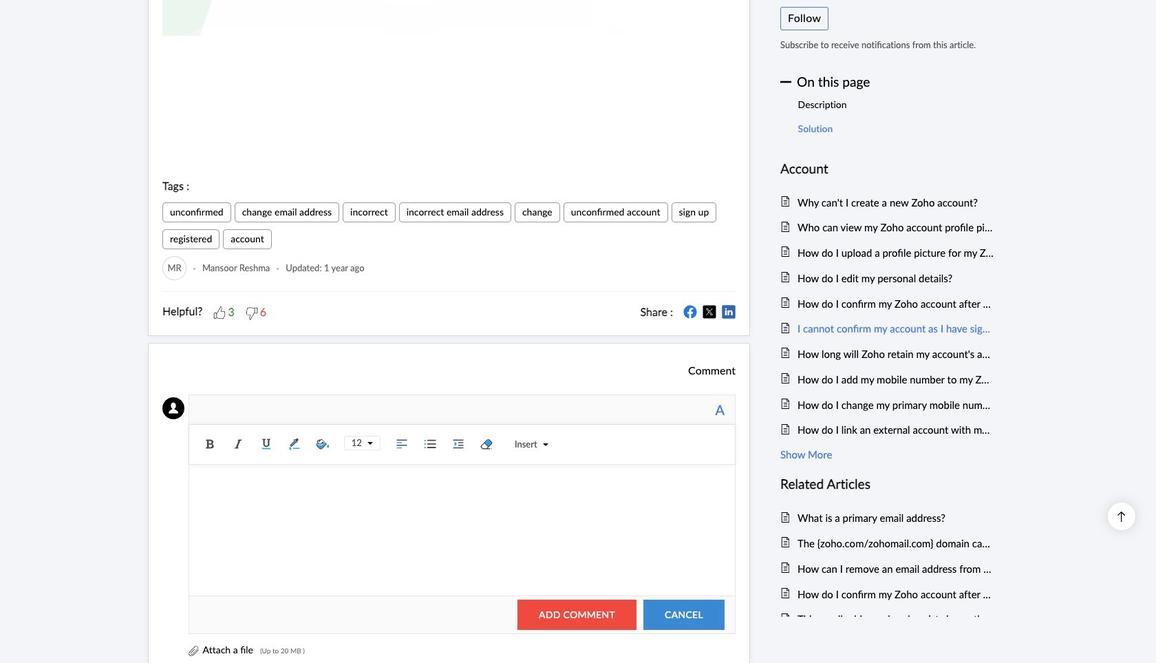 Task type: locate. For each thing, give the bounding box(es) containing it.
background color image
[[312, 434, 333, 454]]

insert options image
[[537, 442, 548, 448]]

italic (ctrl+i) image
[[228, 434, 248, 454]]

underline (ctrl+u) image
[[256, 434, 277, 454]]

heading
[[781, 158, 995, 179]]

indent image
[[448, 434, 469, 454]]

a gif showing how to edit the email address that is registered incorrectly. image
[[163, 0, 736, 36]]



Task type: describe. For each thing, give the bounding box(es) containing it.
font size image
[[362, 441, 373, 446]]

lists image
[[420, 434, 441, 454]]

align image
[[392, 434, 412, 454]]

twitter image
[[703, 305, 717, 319]]

clear formatting image
[[476, 434, 497, 454]]

font color image
[[284, 434, 305, 454]]

linkedin image
[[722, 305, 736, 319]]

bold (ctrl+b) image
[[200, 434, 220, 454]]

facebook image
[[684, 305, 698, 319]]



